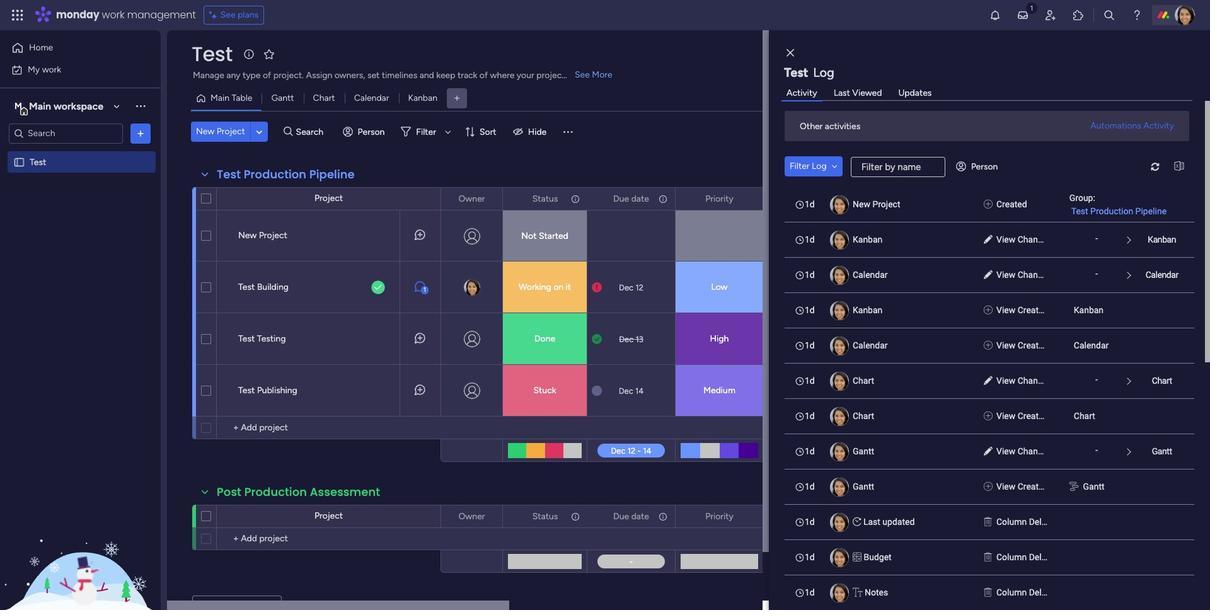Task type: describe. For each thing, give the bounding box(es) containing it.
dec for done
[[619, 335, 634, 344]]

5 dapulse plus image from the top
[[984, 481, 993, 494]]

1 dapulse binline o image from the top
[[984, 516, 993, 529]]

dapulse binline o image
[[984, 586, 993, 600]]

hide
[[528, 126, 547, 137]]

inbox image
[[1017, 9, 1030, 21]]

working
[[519, 282, 552, 293]]

done
[[535, 334, 556, 344]]

kanban button
[[399, 88, 447, 108]]

public board image
[[13, 156, 25, 168]]

project down assessment
[[315, 511, 343, 521]]

new inside button
[[196, 126, 215, 137]]

add to favorites image
[[263, 48, 275, 60]]

main workspace
[[29, 100, 103, 112]]

1 owner from the top
[[459, 193, 485, 204]]

test publishing
[[238, 385, 298, 396]]

view created for chart
[[997, 411, 1049, 421]]

14
[[636, 386, 644, 396]]

due date for pipeline
[[614, 193, 649, 204]]

test list box
[[0, 149, 161, 343]]

updated
[[883, 517, 915, 527]]

Search in workspace field
[[26, 126, 105, 141]]

working on it
[[519, 282, 571, 293]]

0 vertical spatial person button
[[338, 122, 392, 142]]

column for budget
[[997, 552, 1027, 562]]

dapulse plus image for calendar
[[984, 339, 993, 352]]

column information image for due date
[[658, 512, 668, 522]]

1 horizontal spatial new
[[238, 230, 257, 241]]

activities
[[825, 121, 861, 131]]

view changed for calendar
[[997, 270, 1053, 280]]

it
[[566, 282, 571, 293]]

due date for assessment
[[614, 511, 649, 522]]

lottie animation element
[[0, 483, 161, 610]]

chart button
[[304, 88, 345, 108]]

last updated
[[864, 517, 915, 527]]

calendar inside button
[[354, 93, 389, 103]]

4 1d from the top
[[805, 305, 815, 315]]

budget
[[864, 552, 892, 562]]

column information image for due date
[[658, 194, 668, 204]]

1 vertical spatial new project
[[853, 199, 901, 209]]

not started
[[522, 231, 569, 242]]

add view image
[[455, 94, 460, 103]]

assign
[[306, 70, 332, 81]]

test left testing
[[238, 334, 255, 344]]

test inside test production pipeline field
[[217, 166, 241, 182]]

owners,
[[335, 70, 365, 81]]

1 owner field from the top
[[456, 192, 488, 206]]

notes
[[865, 588, 889, 598]]

main table button
[[191, 88, 262, 108]]

test up manage
[[192, 40, 233, 68]]

2 priority field from the top
[[703, 510, 737, 524]]

where
[[490, 70, 515, 81]]

created for kanban
[[1018, 305, 1049, 315]]

and
[[420, 70, 434, 81]]

7 1d from the top
[[805, 411, 815, 421]]

dapulse plus image for group:
[[984, 198, 993, 211]]

your
[[517, 70, 535, 81]]

timelines
[[382, 70, 418, 81]]

v2 edit image for calendar
[[984, 269, 993, 282]]

see plans
[[221, 9, 259, 20]]

priority for second priority field from the top
[[706, 511, 734, 522]]

person for topmost person popup button
[[358, 126, 385, 137]]

1 column deleted from the top
[[997, 517, 1059, 527]]

1 column from the top
[[997, 517, 1027, 527]]

person for bottom person popup button
[[971, 161, 998, 172]]

see plans button
[[203, 6, 264, 25]]

filter button
[[396, 122, 456, 142]]

automations activity
[[1091, 120, 1175, 131]]

2 + add project text field from the top
[[223, 532, 325, 547]]

created for calendar
[[1018, 341, 1049, 351]]

production for assessment
[[244, 484, 307, 500]]

management
[[127, 8, 196, 22]]

1 priority field from the top
[[703, 192, 737, 206]]

see more link
[[574, 69, 614, 81]]

options image for status
[[570, 506, 579, 527]]

view for 1st dapulse plus image from the bottom
[[997, 482, 1016, 492]]

main for main table
[[211, 93, 230, 103]]

dec for working on it
[[619, 283, 634, 292]]

due for test production pipeline
[[614, 193, 629, 204]]

view created for calendar
[[997, 341, 1049, 351]]

see for see more
[[575, 69, 590, 80]]

project
[[537, 70, 565, 81]]

deleted for notes
[[1030, 588, 1059, 598]]

other
[[800, 121, 823, 131]]

priority for second priority field from the bottom
[[706, 193, 734, 204]]

1 deleted from the top
[[1030, 517, 1059, 527]]

view for kanban v2 edit image
[[997, 235, 1016, 245]]

dec 13
[[619, 335, 644, 344]]

new project button
[[191, 122, 250, 142]]

workspace
[[54, 100, 103, 112]]

filter for filter
[[416, 126, 436, 137]]

1 button
[[400, 262, 441, 313]]

created for chart
[[1018, 411, 1049, 421]]

dec 12
[[619, 283, 644, 292]]

high
[[710, 334, 729, 344]]

test left building
[[238, 282, 255, 293]]

stuck
[[534, 385, 557, 396]]

log for filter log
[[812, 161, 827, 172]]

gantt inside "gantt" "button"
[[271, 93, 294, 103]]

1 vertical spatial person button
[[951, 156, 1006, 177]]

pipeline inside group: test production pipeline
[[1136, 206, 1167, 216]]

Post Production Assessment field
[[214, 484, 383, 501]]

view changed for gantt
[[997, 446, 1053, 457]]

test inside group: test production pipeline
[[1072, 206, 1089, 216]]

my work button
[[8, 60, 136, 80]]

track
[[458, 70, 478, 81]]

publishing
[[257, 385, 298, 396]]

view for kanban's dapulse plus image
[[997, 305, 1016, 315]]

last viewed
[[834, 87, 882, 98]]

low
[[712, 282, 728, 293]]

testing
[[257, 334, 286, 344]]

2 dapulse binline o image from the top
[[984, 551, 993, 564]]

group: test production pipeline
[[1070, 193, 1167, 216]]

2 of from the left
[[480, 70, 488, 81]]

hide button
[[508, 122, 554, 142]]

dec 14
[[619, 386, 644, 396]]

group:
[[1070, 193, 1096, 203]]

view changed for kanban
[[997, 235, 1053, 245]]

0 vertical spatial activity
[[787, 87, 818, 98]]

column information image for status
[[571, 194, 581, 204]]

changed for calendar
[[1018, 270, 1053, 280]]

gantt button
[[262, 88, 304, 108]]

my
[[28, 64, 40, 75]]

Test Production Pipeline field
[[214, 166, 358, 183]]

select product image
[[11, 9, 24, 21]]

1 of from the left
[[263, 70, 271, 81]]

9 1d from the top
[[805, 482, 815, 492]]

1
[[424, 286, 426, 294]]

on
[[554, 282, 564, 293]]

due date field for test production pipeline
[[610, 192, 653, 206]]

work for monday
[[102, 8, 125, 22]]

main for main workspace
[[29, 100, 51, 112]]

chart inside button
[[313, 93, 335, 103]]

calendar button
[[345, 88, 399, 108]]

13
[[636, 335, 644, 344]]

view for dapulse plus image for chart
[[997, 411, 1016, 421]]

post production assessment
[[217, 484, 380, 500]]

status field for status column information icon
[[530, 510, 561, 524]]

notifications image
[[989, 9, 1002, 21]]

manage
[[193, 70, 224, 81]]



Task type: locate. For each thing, give the bounding box(es) containing it.
main right workspace icon
[[29, 100, 51, 112]]

4 dapulse plus image from the top
[[984, 410, 993, 423]]

0 vertical spatial production
[[244, 166, 307, 182]]

1 vertical spatial activity
[[1144, 120, 1175, 131]]

project
[[217, 126, 245, 137], [315, 193, 343, 204], [873, 199, 901, 209], [259, 230, 287, 241], [315, 511, 343, 521]]

dapulse plus image for kanban
[[984, 304, 993, 317]]

2 dapulse plus image from the top
[[984, 304, 993, 317]]

2 status field from the top
[[530, 510, 561, 524]]

filter log
[[790, 161, 827, 172]]

0 horizontal spatial column information image
[[571, 512, 581, 522]]

test down group:
[[1072, 206, 1089, 216]]

3 view changed from the top
[[997, 376, 1053, 386]]

new project down main table button
[[196, 126, 245, 137]]

options image for due date
[[658, 188, 667, 210]]

1 vertical spatial work
[[42, 64, 61, 75]]

1 vertical spatial column
[[997, 552, 1027, 562]]

production for pipeline
[[244, 166, 307, 182]]

1 vertical spatial log
[[812, 161, 827, 172]]

1 vertical spatial dec
[[619, 335, 634, 344]]

v2 overdue deadline image
[[592, 282, 602, 294]]

test production pipeline
[[217, 166, 355, 182]]

3 v2 edit image from the top
[[984, 375, 993, 388]]

1 + add project text field from the top
[[223, 421, 325, 436]]

dec left 12
[[619, 283, 634, 292]]

dec
[[619, 283, 634, 292], [619, 335, 634, 344], [619, 386, 634, 396]]

filter inside button
[[790, 161, 810, 172]]

3 1d from the top
[[805, 270, 815, 280]]

more
[[592, 69, 613, 80]]

last left "updated"
[[864, 517, 881, 527]]

1 vertical spatial due date
[[614, 511, 649, 522]]

changed for chart
[[1018, 376, 1053, 386]]

new project
[[196, 126, 245, 137], [853, 199, 901, 209], [238, 230, 287, 241]]

12
[[636, 283, 644, 292]]

2 column information image from the left
[[658, 194, 668, 204]]

date
[[632, 193, 649, 204], [632, 511, 649, 522]]

log inside filter log button
[[812, 161, 827, 172]]

activity down test log
[[787, 87, 818, 98]]

work
[[102, 8, 125, 22], [42, 64, 61, 75]]

chart
[[313, 93, 335, 103], [853, 376, 875, 386], [1153, 376, 1173, 386], [853, 411, 875, 421], [1074, 411, 1096, 421]]

workspace options image
[[134, 100, 147, 112]]

2 deleted from the top
[[1030, 552, 1059, 562]]

test
[[192, 40, 233, 68], [784, 65, 809, 80], [30, 157, 46, 167], [217, 166, 241, 182], [1072, 206, 1089, 216], [238, 282, 255, 293], [238, 334, 255, 344], [238, 385, 255, 396]]

main left table on the left top
[[211, 93, 230, 103]]

invite members image
[[1045, 9, 1057, 21]]

0 vertical spatial status field
[[530, 192, 561, 206]]

post
[[217, 484, 241, 500]]

0 vertical spatial status
[[533, 193, 558, 204]]

0 horizontal spatial last
[[834, 87, 851, 98]]

3 view created from the top
[[997, 411, 1049, 421]]

workspace image
[[12, 99, 25, 113]]

1 dapulse plus image from the top
[[984, 198, 993, 211]]

2 column from the top
[[997, 552, 1027, 562]]

dec left 14
[[619, 386, 634, 396]]

filter left arrow down icon
[[416, 126, 436, 137]]

project up building
[[259, 230, 287, 241]]

1 image
[[1027, 1, 1038, 15]]

1 view from the top
[[997, 235, 1016, 245]]

2 owner field from the top
[[456, 510, 488, 524]]

0 vertical spatial new
[[196, 126, 215, 137]]

1 horizontal spatial last
[[864, 517, 881, 527]]

angle down image
[[256, 127, 262, 137]]

column information image for status
[[571, 512, 581, 522]]

manage any type of project. assign owners, set timelines and keep track of where your project stands.
[[193, 70, 596, 81]]

v2 edit image
[[984, 445, 993, 458]]

project down filter by name field at the right top of page
[[873, 199, 901, 209]]

0 vertical spatial owner field
[[456, 192, 488, 206]]

list box containing group:
[[785, 187, 1195, 610]]

1 horizontal spatial person
[[971, 161, 998, 172]]

0 vertical spatial see
[[221, 9, 236, 20]]

2 vertical spatial column deleted
[[997, 588, 1059, 598]]

1 due date field from the top
[[610, 192, 653, 206]]

0 horizontal spatial column information image
[[571, 194, 581, 204]]

view changed for chart
[[997, 376, 1053, 386]]

refresh image
[[1146, 162, 1166, 171]]

1 horizontal spatial column information image
[[658, 512, 668, 522]]

2 due date from the top
[[614, 511, 649, 522]]

activity
[[787, 87, 818, 98], [1144, 120, 1175, 131]]

due
[[614, 193, 629, 204], [614, 511, 629, 522]]

test log
[[784, 65, 835, 80]]

production inside group: test production pipeline
[[1091, 206, 1134, 216]]

0 vertical spatial due
[[614, 193, 629, 204]]

2 vertical spatial column
[[997, 588, 1027, 598]]

close image
[[787, 48, 795, 58]]

test down close icon
[[784, 65, 809, 80]]

3 dapulse plus image from the top
[[984, 339, 993, 352]]

keep
[[437, 70, 456, 81]]

column for notes
[[997, 588, 1027, 598]]

main inside workspace selection element
[[29, 100, 51, 112]]

help button
[[1104, 574, 1148, 595]]

work inside the "my work" button
[[42, 64, 61, 75]]

lottie animation image
[[0, 483, 161, 610]]

3 column deleted from the top
[[997, 588, 1059, 598]]

show board description image
[[241, 48, 257, 61]]

v2 search image
[[284, 125, 293, 139]]

apps image
[[1073, 9, 1085, 21]]

8 1d from the top
[[805, 446, 815, 457]]

2 horizontal spatial new
[[853, 199, 871, 209]]

0 horizontal spatial see
[[221, 9, 236, 20]]

1 column information image from the left
[[571, 512, 581, 522]]

0 horizontal spatial new
[[196, 126, 215, 137]]

1 status field from the top
[[530, 192, 561, 206]]

1 vertical spatial priority field
[[703, 510, 737, 524]]

monday work management
[[56, 8, 196, 22]]

1 horizontal spatial main
[[211, 93, 230, 103]]

1 column information image from the left
[[571, 194, 581, 204]]

deleted for budget
[[1030, 552, 1059, 562]]

0 vertical spatial dec
[[619, 283, 634, 292]]

6 1d from the top
[[805, 376, 815, 386]]

stands.
[[568, 70, 596, 81]]

dec left 13
[[619, 335, 634, 344]]

activity inside 'button'
[[1144, 120, 1175, 131]]

of
[[263, 70, 271, 81], [480, 70, 488, 81]]

1 horizontal spatial filter
[[790, 161, 810, 172]]

filter
[[416, 126, 436, 137], [790, 161, 810, 172]]

last for last updated
[[864, 517, 881, 527]]

0 vertical spatial filter
[[416, 126, 436, 137]]

2 vertical spatial dec
[[619, 386, 634, 396]]

1 vertical spatial v2 edit image
[[984, 269, 993, 282]]

2 changed from the top
[[1018, 270, 1053, 280]]

production
[[244, 166, 307, 182], [1091, 206, 1134, 216], [244, 484, 307, 500]]

test inside test list box
[[30, 157, 46, 167]]

dapulse binline o image
[[984, 516, 993, 529], [984, 551, 993, 564]]

1 vertical spatial priority
[[706, 511, 734, 522]]

3 deleted from the top
[[1030, 588, 1059, 598]]

1 vertical spatial filter
[[790, 161, 810, 172]]

2 view changed from the top
[[997, 270, 1053, 280]]

1 vertical spatial dapulse binline o image
[[984, 551, 993, 564]]

11 1d from the top
[[805, 552, 815, 562]]

priority
[[706, 193, 734, 204], [706, 511, 734, 522]]

options image
[[658, 188, 667, 210], [485, 506, 494, 527], [570, 506, 579, 527]]

0 vertical spatial + add project text field
[[223, 421, 325, 436]]

0 horizontal spatial activity
[[787, 87, 818, 98]]

0 horizontal spatial of
[[263, 70, 271, 81]]

pipeline down refresh 'image'
[[1136, 206, 1167, 216]]

1 vertical spatial production
[[1091, 206, 1134, 216]]

10 1d from the top
[[805, 517, 815, 527]]

1 view created from the top
[[997, 305, 1049, 315]]

1 vertical spatial due
[[614, 511, 629, 522]]

due for post production assessment
[[614, 511, 629, 522]]

1 vertical spatial status
[[533, 511, 558, 522]]

0 horizontal spatial person button
[[338, 122, 392, 142]]

0 vertical spatial dapulse binline o image
[[984, 516, 993, 529]]

of right type at the top left of the page
[[263, 70, 271, 81]]

see
[[221, 9, 236, 20], [575, 69, 590, 80]]

0 horizontal spatial filter
[[416, 126, 436, 137]]

production down group:
[[1091, 206, 1134, 216]]

started
[[539, 231, 569, 242]]

pipeline
[[310, 166, 355, 182], [1136, 206, 1167, 216]]

5 view from the top
[[997, 376, 1016, 386]]

2 due date field from the top
[[610, 510, 653, 524]]

3 view from the top
[[997, 305, 1016, 315]]

log left angle down image
[[812, 161, 827, 172]]

due date field for post production assessment
[[610, 510, 653, 524]]

2 1d from the top
[[805, 235, 815, 245]]

view for v2 edit image related to chart
[[997, 376, 1016, 386]]

1 vertical spatial due date field
[[610, 510, 653, 524]]

monday
[[56, 8, 99, 22]]

list box
[[785, 187, 1195, 610]]

see inside 'link'
[[575, 69, 590, 80]]

date for post production assessment
[[632, 511, 649, 522]]

0 vertical spatial last
[[834, 87, 851, 98]]

type
[[243, 70, 261, 81]]

+ add project text field down 'post production assessment' field
[[223, 532, 325, 547]]

project left angle down icon
[[217, 126, 245, 137]]

column information image
[[571, 512, 581, 522], [658, 512, 668, 522]]

7 view from the top
[[997, 446, 1016, 457]]

column information image
[[571, 194, 581, 204], [658, 194, 668, 204]]

0 horizontal spatial pipeline
[[310, 166, 355, 182]]

1 vertical spatial owner
[[459, 511, 485, 522]]

filter log button
[[785, 156, 843, 177]]

deleted
[[1030, 517, 1059, 527], [1030, 552, 1059, 562], [1030, 588, 1059, 598]]

6 view from the top
[[997, 411, 1016, 421]]

new project up test building
[[238, 230, 287, 241]]

filter inside popup button
[[416, 126, 436, 137]]

0 horizontal spatial work
[[42, 64, 61, 75]]

1 horizontal spatial work
[[102, 8, 125, 22]]

0 vertical spatial v2 edit image
[[984, 233, 993, 247]]

log for test log
[[814, 65, 835, 80]]

new up test building
[[238, 230, 257, 241]]

2 status from the top
[[533, 511, 558, 522]]

column deleted
[[997, 517, 1059, 527], [997, 552, 1059, 562], [997, 588, 1059, 598]]

1 1d from the top
[[805, 199, 815, 209]]

viewed
[[853, 87, 882, 98]]

production down the v2 search image
[[244, 166, 307, 182]]

2 vertical spatial new project
[[238, 230, 287, 241]]

sort button
[[460, 122, 504, 142]]

0 horizontal spatial options image
[[485, 506, 494, 527]]

work right monday
[[102, 8, 125, 22]]

test building
[[238, 282, 289, 293]]

dapulse plus image for chart
[[984, 410, 993, 423]]

v2 done deadline image
[[592, 333, 602, 345]]

Status field
[[530, 192, 561, 206], [530, 510, 561, 524]]

v2 edit image for kanban
[[984, 233, 993, 247]]

dapulse timeline column image
[[1070, 481, 1084, 494]]

3 column from the top
[[997, 588, 1027, 598]]

new project inside button
[[196, 126, 245, 137]]

1 horizontal spatial pipeline
[[1136, 206, 1167, 216]]

+ Add project text field
[[223, 421, 325, 436], [223, 532, 325, 547]]

1 horizontal spatial activity
[[1144, 120, 1175, 131]]

export to excel image
[[1170, 162, 1190, 171]]

Filter by name field
[[851, 157, 946, 177]]

last left viewed
[[834, 87, 851, 98]]

plans
[[238, 9, 259, 20]]

1 changed from the top
[[1018, 235, 1053, 245]]

Test field
[[189, 40, 236, 68]]

0 vertical spatial work
[[102, 8, 125, 22]]

see more
[[575, 69, 613, 80]]

Due date field
[[610, 192, 653, 206], [610, 510, 653, 524]]

1 date from the top
[[632, 193, 649, 204]]

1 vertical spatial person
[[971, 161, 998, 172]]

building
[[257, 282, 289, 293]]

new down main table button
[[196, 126, 215, 137]]

updates
[[899, 87, 932, 98]]

1 vertical spatial last
[[864, 517, 881, 527]]

view created for kanban
[[997, 305, 1049, 315]]

0 vertical spatial column
[[997, 517, 1027, 527]]

created
[[997, 199, 1028, 209], [1018, 305, 1049, 315], [1018, 341, 1049, 351], [1018, 411, 1049, 421], [1018, 482, 1049, 492]]

my work
[[28, 64, 61, 75]]

0 vertical spatial pipeline
[[310, 166, 355, 182]]

project inside button
[[217, 126, 245, 137]]

4 view created from the top
[[997, 482, 1049, 492]]

last for last viewed
[[834, 87, 851, 98]]

0 horizontal spatial person
[[358, 126, 385, 137]]

work for my
[[42, 64, 61, 75]]

2 v2 edit image from the top
[[984, 269, 993, 282]]

1 horizontal spatial of
[[480, 70, 488, 81]]

options image
[[134, 127, 147, 140], [485, 188, 494, 210], [570, 188, 579, 210], [746, 188, 755, 210], [658, 506, 667, 527]]

status field for column information image associated with status
[[530, 192, 561, 206]]

test down new project button at left
[[217, 166, 241, 182]]

kanban inside button
[[408, 93, 438, 103]]

automations activity button
[[1086, 116, 1180, 136]]

1 vertical spatial pipeline
[[1136, 206, 1167, 216]]

Search field
[[293, 123, 331, 141]]

new
[[196, 126, 215, 137], [853, 199, 871, 209], [238, 230, 257, 241]]

1 vertical spatial see
[[575, 69, 590, 80]]

2 vertical spatial new
[[238, 230, 257, 241]]

view for v2 edit icon
[[997, 446, 1016, 457]]

v2 edit image
[[984, 233, 993, 247], [984, 269, 993, 282], [984, 375, 993, 388]]

0 vertical spatial priority
[[706, 193, 734, 204]]

Priority field
[[703, 192, 737, 206], [703, 510, 737, 524]]

owner
[[459, 193, 485, 204], [459, 511, 485, 522]]

1 horizontal spatial see
[[575, 69, 590, 80]]

0 vertical spatial due date field
[[610, 192, 653, 206]]

column deleted for budget
[[997, 552, 1059, 562]]

4 changed from the top
[[1018, 446, 1053, 457]]

2 vertical spatial v2 edit image
[[984, 375, 993, 388]]

1 view changed from the top
[[997, 235, 1053, 245]]

0 vertical spatial priority field
[[703, 192, 737, 206]]

1 horizontal spatial options image
[[570, 506, 579, 527]]

dapulse plus image
[[984, 198, 993, 211], [984, 304, 993, 317], [984, 339, 993, 352], [984, 410, 993, 423], [984, 481, 993, 494]]

set
[[368, 70, 380, 81]]

main inside main table button
[[211, 93, 230, 103]]

search everything image
[[1104, 9, 1116, 21]]

view for calendar's v2 edit image
[[997, 270, 1016, 280]]

home button
[[8, 38, 136, 58]]

pipeline down search field
[[310, 166, 355, 182]]

0 vertical spatial deleted
[[1030, 517, 1059, 527]]

any
[[227, 70, 241, 81]]

view changed
[[997, 235, 1053, 245], [997, 270, 1053, 280], [997, 376, 1053, 386], [997, 446, 1053, 457]]

view for dapulse plus image corresponding to calendar
[[997, 341, 1016, 351]]

automations
[[1091, 120, 1142, 131]]

production right post at left
[[244, 484, 307, 500]]

2 column information image from the left
[[658, 512, 668, 522]]

5 1d from the top
[[805, 341, 815, 351]]

test testing
[[238, 334, 286, 344]]

1 vertical spatial + add project text field
[[223, 532, 325, 547]]

+ add project text field down publishing
[[223, 421, 325, 436]]

1 due from the top
[[614, 193, 629, 204]]

angle down image
[[832, 162, 838, 171]]

1 vertical spatial owner field
[[456, 510, 488, 524]]

2 due from the top
[[614, 511, 629, 522]]

sort
[[480, 126, 497, 137]]

test left publishing
[[238, 385, 255, 396]]

2 vertical spatial deleted
[[1030, 588, 1059, 598]]

2 view created from the top
[[997, 341, 1049, 351]]

other activities
[[800, 121, 861, 131]]

0 vertical spatial due date
[[614, 193, 649, 204]]

1 priority from the top
[[706, 193, 734, 204]]

main
[[211, 93, 230, 103], [29, 100, 51, 112]]

filter for filter log
[[790, 161, 810, 172]]

help
[[1114, 579, 1137, 591]]

1 status from the top
[[533, 193, 558, 204]]

v2 edit image for chart
[[984, 375, 993, 388]]

test right public board icon in the left top of the page
[[30, 157, 46, 167]]

pipeline inside field
[[310, 166, 355, 182]]

2 date from the top
[[632, 511, 649, 522]]

option
[[0, 151, 161, 153]]

4 view changed from the top
[[997, 446, 1053, 457]]

activity up refresh 'image'
[[1144, 120, 1175, 131]]

2 owner from the top
[[459, 511, 485, 522]]

12 1d from the top
[[805, 588, 815, 598]]

0 vertical spatial date
[[632, 193, 649, 204]]

james peterson image
[[1175, 5, 1196, 25]]

0 vertical spatial new project
[[196, 126, 245, 137]]

0 vertical spatial owner
[[459, 193, 485, 204]]

2 priority from the top
[[706, 511, 734, 522]]

not
[[522, 231, 537, 242]]

see for see plans
[[221, 9, 236, 20]]

table
[[232, 93, 252, 103]]

1 vertical spatial deleted
[[1030, 552, 1059, 562]]

work right "my"
[[42, 64, 61, 75]]

1 due date from the top
[[614, 193, 649, 204]]

0 vertical spatial column deleted
[[997, 517, 1059, 527]]

filter left angle down image
[[790, 161, 810, 172]]

arrow down image
[[441, 124, 456, 139]]

main table
[[211, 93, 252, 103]]

menu image
[[562, 125, 575, 138]]

1 vertical spatial date
[[632, 511, 649, 522]]

assessment
[[310, 484, 380, 500]]

2 column deleted from the top
[[997, 552, 1059, 562]]

2 vertical spatial production
[[244, 484, 307, 500]]

date for test production pipeline
[[632, 193, 649, 204]]

Owner field
[[456, 192, 488, 206], [456, 510, 488, 524]]

1 vertical spatial status field
[[530, 510, 561, 524]]

view
[[997, 235, 1016, 245], [997, 270, 1016, 280], [997, 305, 1016, 315], [997, 341, 1016, 351], [997, 376, 1016, 386], [997, 411, 1016, 421], [997, 446, 1016, 457], [997, 482, 1016, 492]]

1 vertical spatial column deleted
[[997, 552, 1059, 562]]

m
[[15, 101, 22, 111]]

2 view from the top
[[997, 270, 1016, 280]]

column deleted for notes
[[997, 588, 1059, 598]]

home
[[29, 42, 53, 53]]

0 vertical spatial person
[[358, 126, 385, 137]]

help image
[[1131, 9, 1144, 21]]

3 changed from the top
[[1018, 376, 1053, 386]]

changed for gantt
[[1018, 446, 1053, 457]]

changed
[[1018, 235, 1053, 245], [1018, 270, 1053, 280], [1018, 376, 1053, 386], [1018, 446, 1053, 457]]

person button
[[338, 122, 392, 142], [951, 156, 1006, 177]]

log up last viewed
[[814, 65, 835, 80]]

1 vertical spatial new
[[853, 199, 871, 209]]

0 vertical spatial log
[[814, 65, 835, 80]]

1 horizontal spatial person button
[[951, 156, 1006, 177]]

workspace selection element
[[12, 99, 105, 115]]

project.
[[273, 70, 304, 81]]

1d
[[805, 199, 815, 209], [805, 235, 815, 245], [805, 270, 815, 280], [805, 305, 815, 315], [805, 341, 815, 351], [805, 376, 815, 386], [805, 411, 815, 421], [805, 446, 815, 457], [805, 482, 815, 492], [805, 517, 815, 527], [805, 552, 815, 562], [805, 588, 815, 598]]

see left the more
[[575, 69, 590, 80]]

see inside button
[[221, 9, 236, 20]]

4 view from the top
[[997, 341, 1016, 351]]

8 view from the top
[[997, 482, 1016, 492]]

1 v2 edit image from the top
[[984, 233, 993, 247]]

new down filter by name field at the right top of page
[[853, 199, 871, 209]]

medium
[[704, 385, 736, 396]]

1 horizontal spatial column information image
[[658, 194, 668, 204]]

project down test production pipeline field
[[315, 193, 343, 204]]

see left plans
[[221, 9, 236, 20]]

new project down filter by name field at the right top of page
[[853, 199, 901, 209]]

changed for kanban
[[1018, 235, 1053, 245]]

of right track on the left top
[[480, 70, 488, 81]]

2 horizontal spatial options image
[[658, 188, 667, 210]]

0 horizontal spatial main
[[29, 100, 51, 112]]



Task type: vqa. For each thing, say whether or not it's contained in the screenshot.


